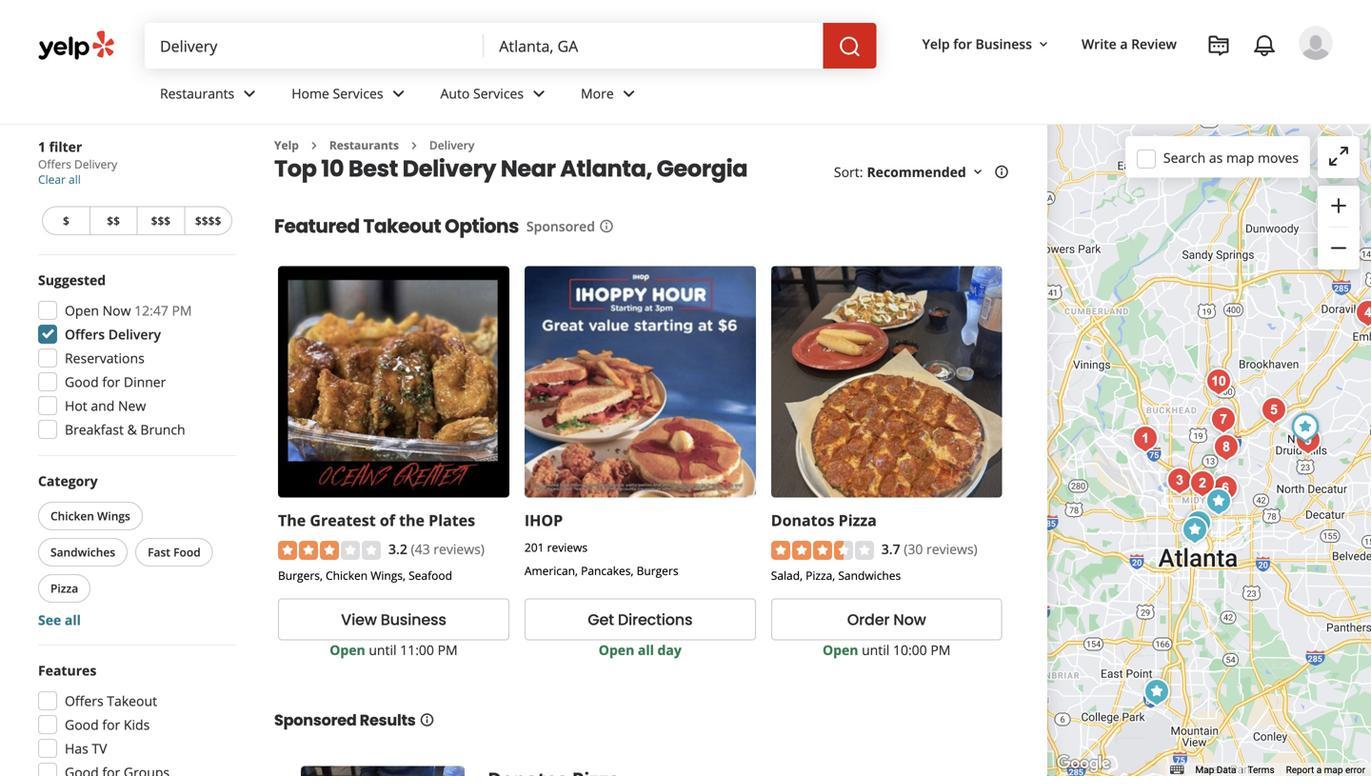 Task type: locate. For each thing, give the bounding box(es) containing it.
0 horizontal spatial chicken
[[50, 508, 94, 524]]

1 until from the left
[[369, 641, 397, 659]]

1 vertical spatial pizza
[[50, 581, 78, 596]]

16 chevron down v2 image inside yelp for business button
[[1036, 37, 1052, 52]]

0 vertical spatial 16 info v2 image
[[994, 165, 1009, 180]]

moves
[[1258, 148, 1299, 166]]

0 horizontal spatial now
[[102, 301, 131, 320]]

chicken
[[50, 508, 94, 524], [326, 568, 368, 584]]

mediterranean grill image
[[1207, 470, 1245, 508]]

1 vertical spatial takeout
[[107, 692, 157, 710]]

1 vertical spatial restaurants link
[[329, 137, 399, 153]]

2 services from the left
[[473, 84, 524, 102]]

open inside group
[[65, 301, 99, 320]]

16 chevron down v2 image inside recommended popup button
[[970, 165, 986, 180]]

options
[[445, 213, 519, 239]]

24 chevron down v2 image inside home services link
[[387, 82, 410, 105]]

burgers, chicken wings, seafood
[[278, 568, 452, 584]]

0 horizontal spatial sponsored
[[274, 710, 357, 731]]

good for kids
[[65, 716, 150, 734]]

0 horizontal spatial pizza
[[50, 581, 78, 596]]

reviews) right (30
[[927, 540, 978, 558]]

data
[[1217, 765, 1237, 776]]

1 horizontal spatial yelp
[[923, 35, 950, 53]]

offers down filter on the top left of page
[[38, 156, 71, 172]]

1 horizontal spatial map
[[1325, 765, 1344, 776]]

0 horizontal spatial services
[[333, 84, 383, 102]]

salad, pizza, sandwiches
[[771, 568, 901, 584]]

1 reviews) from the left
[[434, 540, 485, 558]]

2 horizontal spatial 24 chevron down v2 image
[[528, 82, 551, 105]]

group containing category
[[34, 472, 236, 630]]

1 horizontal spatial restaurants link
[[329, 137, 399, 153]]

0 horizontal spatial restaurants
[[160, 84, 235, 102]]

open for open now 12:47 pm
[[65, 301, 99, 320]]

1 horizontal spatial takeout
[[363, 213, 441, 239]]

$$$
[[151, 213, 171, 229]]

0 vertical spatial all
[[69, 171, 81, 187]]

donatos pizza image
[[1287, 409, 1325, 447]]

restaurants link
[[145, 69, 276, 124], [329, 137, 399, 153]]

takeout up kids
[[107, 692, 157, 710]]

home services link
[[276, 69, 425, 124]]

business categories element
[[145, 69, 1334, 124]]

things to do, nail salons, plumbers text field
[[145, 23, 484, 69]]

firehouse subs image
[[1180, 505, 1218, 543]]

0 vertical spatial restaurants
[[160, 84, 235, 102]]

open down "get"
[[599, 641, 635, 659]]

offers up 'good for kids'
[[65, 692, 103, 710]]

0 vertical spatial for
[[954, 35, 972, 53]]

for
[[954, 35, 972, 53], [102, 373, 120, 391], [102, 716, 120, 734]]

1 vertical spatial all
[[65, 611, 81, 629]]

pizza,
[[806, 568, 836, 584]]

1 horizontal spatial restaurants
[[329, 137, 399, 153]]

sponsored left results
[[274, 710, 357, 731]]

1 horizontal spatial pizza
[[839, 510, 877, 530]]

offers for offers delivery
[[65, 325, 105, 343]]

food
[[173, 544, 201, 560]]

1
[[38, 138, 46, 156]]

1 vertical spatial 16 info v2 image
[[599, 219, 614, 234]]

order now
[[848, 609, 926, 631]]

24 chevron down v2 image inside restaurants link
[[238, 82, 261, 105]]

0 vertical spatial chicken
[[50, 508, 94, 524]]

featured takeout options
[[274, 213, 519, 239]]

offers
[[38, 156, 71, 172], [65, 325, 105, 343], [65, 692, 103, 710]]

until
[[369, 641, 397, 659], [862, 641, 890, 659]]

write a review link
[[1074, 27, 1185, 61]]

1 vertical spatial a
[[1317, 765, 1322, 776]]

none field up home
[[145, 23, 484, 69]]

0 horizontal spatial until
[[369, 641, 397, 659]]

1 vertical spatial for
[[102, 373, 120, 391]]

$$$$ button
[[184, 206, 232, 235]]

0 vertical spatial a
[[1120, 35, 1128, 53]]

more
[[581, 84, 614, 102]]

0 horizontal spatial yelp
[[274, 137, 299, 153]]

2 good from the top
[[65, 716, 99, 734]]

1 horizontal spatial 16 chevron right v2 image
[[407, 138, 422, 153]]

services for home services
[[333, 84, 383, 102]]

16 info v2 image
[[994, 165, 1009, 180], [599, 219, 614, 234], [420, 713, 435, 728]]

0 horizontal spatial takeout
[[107, 692, 157, 710]]

now for order
[[894, 609, 926, 631]]

1 vertical spatial map
[[1325, 765, 1344, 776]]

1 horizontal spatial 24 chevron down v2 image
[[387, 82, 410, 105]]

reservations
[[65, 349, 145, 367]]

delivery down open now 12:47 pm
[[108, 325, 161, 343]]

2 16 chevron right v2 image from the left
[[407, 138, 422, 153]]

order
[[848, 609, 890, 631]]

yelp inside button
[[923, 35, 950, 53]]

top
[[274, 153, 317, 185]]

3.7 star rating image
[[771, 541, 874, 560]]

0 vertical spatial pizza
[[839, 510, 877, 530]]

write a review
[[1082, 35, 1177, 53]]

chicken down category
[[50, 508, 94, 524]]

2 none field from the left
[[484, 23, 824, 69]]

delivery down the auto
[[430, 137, 475, 153]]

sponsored
[[527, 217, 595, 235], [274, 710, 357, 731]]

16 chevron down v2 image
[[1036, 37, 1052, 52], [970, 165, 986, 180]]

16 info v2 image right results
[[420, 713, 435, 728]]

16 info v2 image down atlanta,
[[599, 219, 614, 234]]

0 horizontal spatial sandwiches
[[50, 544, 115, 560]]

2 reviews) from the left
[[927, 540, 978, 558]]

yelp for business
[[923, 35, 1032, 53]]

0 horizontal spatial pm
[[172, 301, 192, 320]]

pm inside group
[[172, 301, 192, 320]]

restaurants
[[160, 84, 235, 102], [329, 137, 399, 153]]

0 horizontal spatial 24 chevron down v2 image
[[238, 82, 261, 105]]

2 vertical spatial offers
[[65, 692, 103, 710]]

1 horizontal spatial sandwiches
[[839, 568, 901, 584]]

yelp right search image on the top right of page
[[923, 35, 950, 53]]

open now 12:47 pm
[[65, 301, 192, 320]]

1 horizontal spatial a
[[1317, 765, 1322, 776]]

now up offers delivery
[[102, 301, 131, 320]]

services right home
[[333, 84, 383, 102]]

business inside button
[[976, 35, 1032, 53]]

sandwiches down 3.7
[[839, 568, 901, 584]]

0 horizontal spatial reviews)
[[434, 540, 485, 558]]

auto services link
[[425, 69, 566, 124]]

clear
[[38, 171, 66, 187]]

pizza up see all button
[[50, 581, 78, 596]]

1 none field from the left
[[145, 23, 484, 69]]

restaurants link up yelp link
[[145, 69, 276, 124]]

atlanta,
[[560, 153, 652, 185]]

1 horizontal spatial reviews)
[[927, 540, 978, 558]]

16 chevron right v2 image right best
[[407, 138, 422, 153]]

1 vertical spatial good
[[65, 716, 99, 734]]

now
[[102, 301, 131, 320], [894, 609, 926, 631]]

None search field
[[145, 23, 877, 69]]

and
[[91, 397, 115, 415]]

24 chevron down v2 image
[[238, 82, 261, 105], [387, 82, 410, 105], [528, 82, 551, 105]]

view
[[341, 609, 377, 631]]

suggested
[[38, 271, 106, 289]]

all right clear
[[69, 171, 81, 187]]

1 vertical spatial yelp
[[274, 137, 299, 153]]

0 horizontal spatial map
[[1227, 148, 1255, 166]]

notifications image
[[1254, 34, 1276, 57]]

delivery down filter on the top left of page
[[74, 156, 117, 172]]

open down view
[[330, 641, 365, 659]]

(30
[[904, 540, 923, 558]]

offers up reservations in the left top of the page
[[65, 325, 105, 343]]

1 horizontal spatial 16 chevron down v2 image
[[1036, 37, 1052, 52]]

sponsored for sponsored results
[[274, 710, 357, 731]]

good up hot
[[65, 373, 99, 391]]

day
[[658, 641, 682, 659]]

donatos pizza link
[[771, 510, 877, 530]]

user actions element
[[907, 24, 1360, 141]]

now for open
[[102, 301, 131, 320]]

fast food
[[148, 544, 201, 560]]

until down view business
[[369, 641, 397, 659]]

1 good from the top
[[65, 373, 99, 391]]

reviews)
[[434, 540, 485, 558], [927, 540, 978, 558]]

2 24 chevron down v2 image from the left
[[387, 82, 410, 105]]

sort:
[[834, 163, 863, 181]]

3.2
[[389, 540, 408, 558]]

get directions
[[588, 609, 693, 631]]

all inside group
[[65, 611, 81, 629]]

1 horizontal spatial services
[[473, 84, 524, 102]]

1 vertical spatial now
[[894, 609, 926, 631]]

0 horizontal spatial business
[[381, 609, 446, 631]]

terms
[[1248, 765, 1275, 776]]

16 chevron down v2 image for yelp for business
[[1036, 37, 1052, 52]]

map region
[[972, 111, 1372, 776]]

restaurants link down home services link on the top left of the page
[[329, 137, 399, 153]]

chicken wings button
[[38, 502, 143, 531]]

recommended
[[867, 163, 967, 181]]

sandwiches
[[50, 544, 115, 560], [839, 568, 901, 584]]

error
[[1346, 765, 1366, 776]]

get directions link
[[525, 599, 756, 641]]

$$$ button
[[137, 206, 184, 235]]

offers takeout
[[65, 692, 157, 710]]

business
[[976, 35, 1032, 53], [381, 609, 446, 631]]

open down 'suggested' on the top left of page
[[65, 301, 99, 320]]

all for open all day
[[638, 641, 654, 659]]

0 vertical spatial restaurants link
[[145, 69, 276, 124]]

good
[[65, 373, 99, 391], [65, 716, 99, 734]]

0 vertical spatial sponsored
[[527, 217, 595, 235]]

services
[[333, 84, 383, 102], [473, 84, 524, 102]]

0 vertical spatial 16 chevron down v2 image
[[1036, 37, 1052, 52]]

0 vertical spatial offers
[[38, 156, 71, 172]]

as
[[1210, 148, 1223, 166]]

1 16 chevron right v2 image from the left
[[307, 138, 322, 153]]

3.7 (30 reviews)
[[882, 540, 978, 558]]

open
[[65, 301, 99, 320], [330, 641, 365, 659], [599, 641, 635, 659], [823, 641, 859, 659]]

open for open until 11:00 pm
[[330, 641, 365, 659]]

pm right 12:47
[[172, 301, 192, 320]]

24 chevron down v2 image left home
[[238, 82, 261, 105]]

0 horizontal spatial 16 chevron right v2 image
[[307, 138, 322, 153]]

sandwiches down chicken wings button
[[50, 544, 115, 560]]

delivery inside 1 filter offers delivery clear all
[[74, 156, 117, 172]]

16 info v2 image for featured takeout options
[[599, 219, 614, 234]]

good for good for kids
[[65, 716, 99, 734]]

see all
[[38, 611, 81, 629]]

none field up 24 chevron down v2 image
[[484, 23, 824, 69]]

2 vertical spatial all
[[638, 641, 654, 659]]

16 chevron down v2 image left write
[[1036, 37, 1052, 52]]

all right see
[[65, 611, 81, 629]]

0 vertical spatial takeout
[[363, 213, 441, 239]]

map data
[[1196, 765, 1237, 776]]

pm right 11:00
[[438, 641, 458, 659]]

1 horizontal spatial 16 info v2 image
[[599, 219, 614, 234]]

1 vertical spatial chicken
[[326, 568, 368, 584]]

0 vertical spatial yelp
[[923, 35, 950, 53]]

1 horizontal spatial business
[[976, 35, 1032, 53]]

auto services
[[441, 84, 524, 102]]

takeout down best
[[363, 213, 441, 239]]

yelp left the "10"
[[274, 137, 299, 153]]

all inside 1 filter offers delivery clear all
[[69, 171, 81, 187]]

16 info v2 image right recommended popup button
[[994, 165, 1009, 180]]

offers for offers takeout
[[65, 692, 103, 710]]

pm right 10:00
[[931, 641, 951, 659]]

projects image
[[1208, 34, 1231, 57]]

1 vertical spatial offers
[[65, 325, 105, 343]]

takeout inside group
[[107, 692, 157, 710]]

1 horizontal spatial until
[[862, 641, 890, 659]]

2 horizontal spatial 16 info v2 image
[[994, 165, 1009, 180]]

yelp
[[923, 35, 950, 53], [274, 137, 299, 153]]

grindhouse killer burgers image
[[1208, 429, 1246, 467]]

24 chevron down v2 image inside auto services link
[[528, 82, 551, 105]]

1 24 chevron down v2 image from the left
[[238, 82, 261, 105]]

None field
[[145, 23, 484, 69], [484, 23, 824, 69]]

map left error
[[1325, 765, 1344, 776]]

pizza inside pizza 'button'
[[50, 581, 78, 596]]

1 vertical spatial business
[[381, 609, 446, 631]]

24 chevron down v2 image right auto services
[[528, 82, 551, 105]]

1 vertical spatial sponsored
[[274, 710, 357, 731]]

view business link
[[278, 599, 509, 641]]

2 horizontal spatial pm
[[931, 641, 951, 659]]

0 horizontal spatial restaurants link
[[145, 69, 276, 124]]

a for report
[[1317, 765, 1322, 776]]

16 chevron right v2 image right yelp link
[[307, 138, 322, 153]]

reviews) down plates
[[434, 540, 485, 558]]

for inside button
[[954, 35, 972, 53]]

pizza up 3.7 star rating image at bottom right
[[839, 510, 877, 530]]

all left day
[[638, 641, 654, 659]]

krave image
[[1127, 420, 1165, 458]]

open down order
[[823, 641, 859, 659]]

report a map error link
[[1286, 765, 1366, 776]]

chicken down 3.2 star rating image
[[326, 568, 368, 584]]

16 chevron right v2 image
[[307, 138, 322, 153], [407, 138, 422, 153]]

group
[[1318, 186, 1360, 270], [32, 271, 236, 445], [34, 472, 236, 630], [32, 661, 236, 776]]

0 horizontal spatial 16 info v2 image
[[420, 713, 435, 728]]

now inside group
[[102, 301, 131, 320]]

services right the auto
[[473, 84, 524, 102]]

hot
[[65, 397, 87, 415]]

3 24 chevron down v2 image from the left
[[528, 82, 551, 105]]

the greatest of the plates
[[278, 510, 475, 530]]

0 vertical spatial business
[[976, 35, 1032, 53]]

burgers
[[637, 563, 679, 578]]

a right report
[[1317, 765, 1322, 776]]

seafood
[[409, 568, 452, 584]]

11:00
[[400, 641, 434, 659]]

1 vertical spatial sandwiches
[[839, 568, 901, 584]]

2 until from the left
[[862, 641, 890, 659]]

keyboard shortcuts image
[[1171, 766, 1185, 775]]

a right write
[[1120, 35, 1128, 53]]

24 chevron down v2 image left the auto
[[387, 82, 410, 105]]

16 chevron down v2 image for recommended
[[970, 165, 986, 180]]

1 horizontal spatial pm
[[438, 641, 458, 659]]

1 vertical spatial 16 chevron down v2 image
[[970, 165, 986, 180]]

sponsored down near
[[527, 217, 595, 235]]

0 vertical spatial sandwiches
[[50, 544, 115, 560]]

delivery inside group
[[108, 325, 161, 343]]

0 horizontal spatial 16 chevron down v2 image
[[970, 165, 986, 180]]

map for error
[[1325, 765, 1344, 776]]

16 chevron down v2 image right recommended
[[970, 165, 986, 180]]

pm
[[172, 301, 192, 320], [438, 641, 458, 659], [931, 641, 951, 659]]

delivery
[[430, 137, 475, 153], [403, 153, 496, 185], [74, 156, 117, 172], [108, 325, 161, 343]]

1 services from the left
[[333, 84, 383, 102]]

26 thai kitchen & bar image
[[1205, 401, 1243, 439]]

1 horizontal spatial sponsored
[[527, 217, 595, 235]]

1 horizontal spatial now
[[894, 609, 926, 631]]

now up 10:00
[[894, 609, 926, 631]]

24 chevron down v2 image for auto services
[[528, 82, 551, 105]]

0 vertical spatial good
[[65, 373, 99, 391]]

reviews) for order now
[[927, 540, 978, 558]]

2 vertical spatial for
[[102, 716, 120, 734]]

0 horizontal spatial a
[[1120, 35, 1128, 53]]

zoom out image
[[1328, 237, 1351, 260]]

good up the has tv
[[65, 716, 99, 734]]

until down order
[[862, 641, 890, 659]]

ihop
[[525, 510, 563, 530]]

wings
[[97, 508, 130, 524]]

for for business
[[954, 35, 972, 53]]

map right as
[[1227, 148, 1255, 166]]

0 vertical spatial now
[[102, 301, 131, 320]]

0 vertical spatial map
[[1227, 148, 1255, 166]]

24 chevron down v2 image
[[618, 82, 641, 105]]



Task type: vqa. For each thing, say whether or not it's contained in the screenshot.
'(0 Reactions)' 'element'
no



Task type: describe. For each thing, give the bounding box(es) containing it.
group containing suggested
[[32, 271, 236, 445]]

open all day
[[599, 641, 682, 659]]

sandwiches button
[[38, 538, 128, 567]]

business inside 'link'
[[381, 609, 446, 631]]

schlotzsky's image
[[1138, 673, 1176, 712]]

search as map moves
[[1164, 148, 1299, 166]]

of
[[380, 510, 395, 530]]

that burger spot so extra!- atlanta image
[[1350, 294, 1372, 332]]

24 chevron down v2 image for home services
[[387, 82, 410, 105]]

search
[[1164, 148, 1206, 166]]

auto
[[441, 84, 470, 102]]

address, neighborhood, city, state or zip text field
[[484, 23, 824, 69]]

10
[[321, 153, 344, 185]]

none field things to do, nail salons, plumbers
[[145, 23, 484, 69]]

sandwiches inside button
[[50, 544, 115, 560]]

see all button
[[38, 611, 81, 629]]

brunch
[[140, 421, 185, 439]]

(43
[[411, 540, 430, 558]]

eataliano kitchen image
[[1255, 391, 1293, 430]]

yelp for yelp link
[[274, 137, 299, 153]]

until for order
[[862, 641, 890, 659]]

until for view
[[369, 641, 397, 659]]

clear all link
[[38, 171, 81, 187]]

home services
[[292, 84, 383, 102]]

salad,
[[771, 568, 803, 584]]

none field address, neighborhood, city, state or zip
[[484, 23, 824, 69]]

ihop image
[[1200, 483, 1238, 521]]

services for auto services
[[473, 84, 524, 102]]

georgia
[[657, 153, 748, 185]]

takeout for offers
[[107, 692, 157, 710]]

for for dinner
[[102, 373, 120, 391]]

map data button
[[1196, 764, 1237, 776]]

dinner
[[124, 373, 166, 391]]

1 vertical spatial restaurants
[[329, 137, 399, 153]]

fast food button
[[135, 538, 213, 567]]

open until 10:00 pm
[[823, 641, 951, 659]]

2 vertical spatial 16 info v2 image
[[420, 713, 435, 728]]

12:47
[[134, 301, 168, 320]]

expand map image
[[1328, 145, 1351, 168]]

&
[[127, 421, 137, 439]]

featured
[[274, 213, 360, 239]]

3.2 star rating image
[[278, 541, 381, 560]]

yelp for yelp for business
[[923, 35, 950, 53]]

16 info v2 image for top 10 best delivery near atlanta, georgia
[[994, 165, 1009, 180]]

open for open until 10:00 pm
[[823, 641, 859, 659]]

breakfast & brunch
[[65, 421, 185, 439]]

order now link
[[771, 599, 1003, 641]]

delivery up "options"
[[403, 153, 496, 185]]

john s. image
[[1299, 26, 1334, 60]]

ihop link
[[525, 510, 563, 530]]

google image
[[1052, 752, 1115, 776]]

map for moves
[[1227, 148, 1255, 166]]

pizza button
[[38, 574, 91, 603]]

offers inside 1 filter offers delivery clear all
[[38, 156, 71, 172]]

201
[[525, 539, 544, 555]]

has tv
[[65, 740, 107, 758]]

more link
[[566, 69, 656, 124]]

a for write
[[1120, 35, 1128, 53]]

fast
[[148, 544, 171, 560]]

pm for order
[[931, 641, 951, 659]]

good for good for dinner
[[65, 373, 99, 391]]

open for open all day
[[599, 641, 635, 659]]

reviews) for view business
[[434, 540, 485, 558]]

10:00
[[893, 641, 927, 659]]

$$$$
[[195, 213, 221, 229]]

directions
[[618, 609, 693, 631]]

review
[[1132, 35, 1177, 53]]

filter
[[49, 138, 82, 156]]

zoom in image
[[1328, 194, 1351, 217]]

donatos
[[771, 510, 835, 530]]

greatest
[[310, 510, 376, 530]]

good for dinner
[[65, 373, 166, 391]]

the greatest of the plates link
[[278, 510, 475, 530]]

best
[[348, 153, 398, 185]]

chicken inside chicken wings button
[[50, 508, 94, 524]]

top 10 best delivery near atlanta, georgia
[[274, 153, 748, 185]]

open until 11:00 pm
[[330, 641, 458, 659]]

home
[[292, 84, 329, 102]]

24 chevron down v2 image for restaurants
[[238, 82, 261, 105]]

results
[[360, 710, 416, 731]]

has
[[65, 740, 88, 758]]

1 horizontal spatial chicken
[[326, 568, 368, 584]]

report a map error
[[1286, 765, 1366, 776]]

pancakes,
[[581, 563, 634, 578]]

$ button
[[42, 206, 89, 235]]

sponsored results
[[274, 710, 416, 731]]

terms link
[[1248, 765, 1275, 776]]

breakfast
[[65, 421, 124, 439]]

piu bello buckhead image
[[1200, 363, 1238, 401]]

american,
[[525, 563, 578, 578]]

reviews
[[547, 539, 588, 555]]

tv
[[92, 740, 107, 758]]

yelp for business button
[[915, 27, 1059, 61]]

offers delivery
[[65, 325, 161, 343]]

3.2 (43 reviews)
[[389, 540, 485, 558]]

near
[[501, 153, 556, 185]]

$$
[[107, 213, 120, 229]]

wings,
[[371, 568, 406, 584]]

recommended button
[[867, 163, 986, 181]]

search image
[[839, 35, 862, 58]]

the
[[278, 510, 306, 530]]

view business
[[341, 609, 446, 631]]

pm for view
[[438, 641, 458, 659]]

all for see all
[[65, 611, 81, 629]]

the greatest of the plates image
[[1176, 512, 1214, 550]]

urban hai image
[[1184, 465, 1222, 503]]

golden buddha restaurant image
[[1290, 422, 1328, 460]]

yelp link
[[274, 137, 299, 153]]

plates
[[429, 510, 475, 530]]

donatos pizza
[[771, 510, 877, 530]]

chicken wings
[[50, 508, 130, 524]]

kids
[[124, 716, 150, 734]]

for for kids
[[102, 716, 120, 734]]

pelicana chicken image
[[1161, 462, 1199, 500]]

restaurants inside business categories element
[[160, 84, 235, 102]]

3.7
[[882, 540, 901, 558]]

write
[[1082, 35, 1117, 53]]

ihop 201 reviews american, pancakes, burgers
[[525, 510, 679, 578]]

sponsored for sponsored
[[527, 217, 595, 235]]

group containing features
[[32, 661, 236, 776]]

1 filter offers delivery clear all
[[38, 138, 117, 187]]

takeout for featured
[[363, 213, 441, 239]]

get
[[588, 609, 614, 631]]



